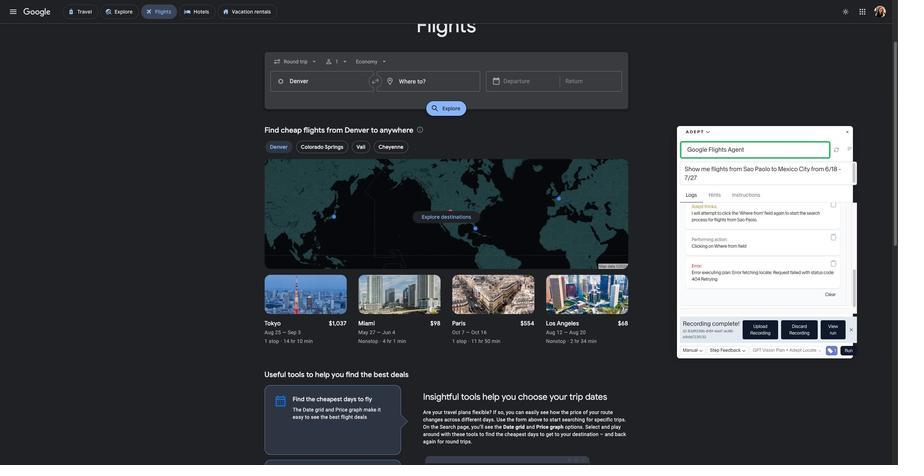 Task type: locate. For each thing, give the bounding box(es) containing it.
Where from? text field
[[271, 71, 374, 92]]

list
[[265, 140, 629, 161]]

None field
[[271, 53, 321, 70], [353, 53, 391, 70], [271, 53, 321, 70], [353, 53, 391, 70]]

Return text field
[[566, 72, 616, 91]]

 image
[[469, 339, 470, 345]]

1037 US dollars text field
[[329, 320, 347, 328]]

main menu image
[[9, 7, 18, 16]]

 image
[[281, 339, 282, 345]]



Task type: vqa. For each thing, say whether or not it's contained in the screenshot.
Average for Istanbul Airport ( IST )
no



Task type: describe. For each thing, give the bounding box(es) containing it.
Flight search field
[[259, 52, 634, 118]]

Where to?  text field
[[377, 71, 480, 92]]

554 US dollars text field
[[521, 320, 535, 328]]

Departure text field
[[504, 72, 554, 91]]

98 US dollars text field
[[431, 320, 441, 328]]

68 US dollars text field
[[619, 320, 629, 328]]

change appearance image
[[838, 3, 855, 21]]



